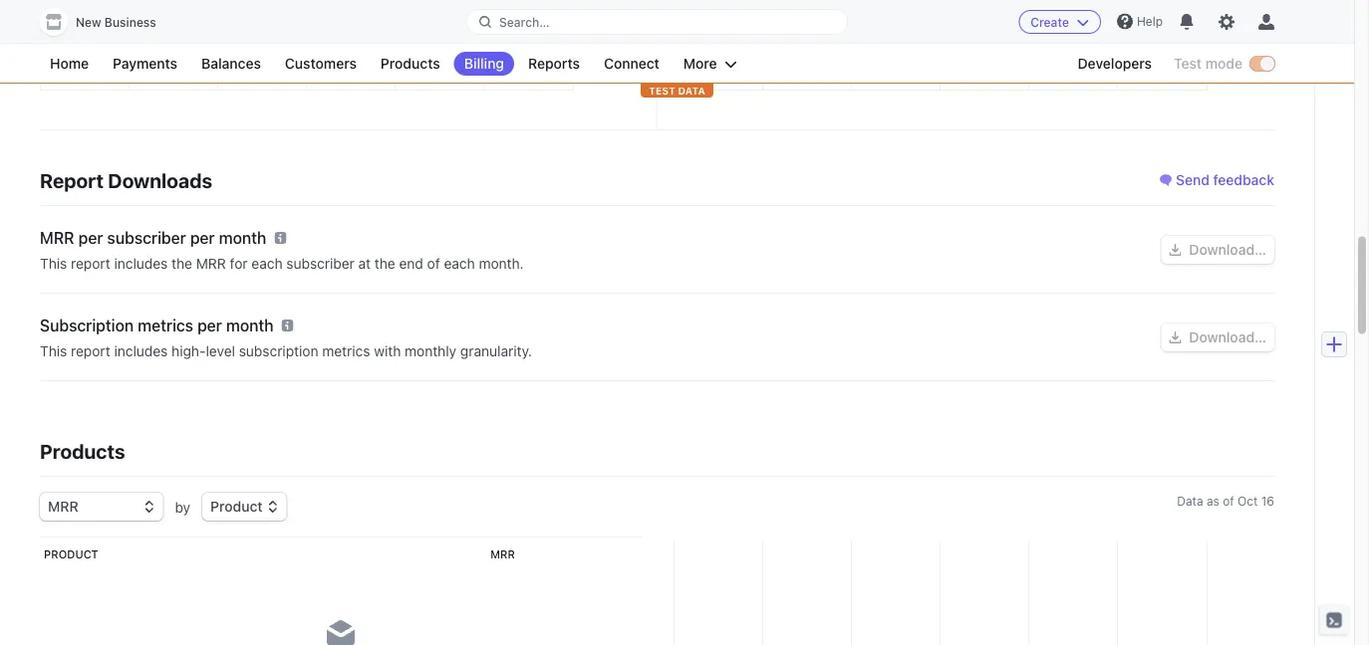 Task type: vqa. For each thing, say whether or not it's contained in the screenshot.
The Products
yes



Task type: locate. For each thing, give the bounding box(es) containing it.
help
[[1137, 14, 1163, 28]]

0 vertical spatial products
[[381, 55, 440, 72]]

1 horizontal spatial the
[[375, 256, 396, 272]]

report up subscription
[[71, 256, 110, 272]]

mrr
[[40, 229, 74, 248], [196, 256, 226, 272], [491, 549, 515, 562]]

1 horizontal spatial each
[[444, 256, 475, 272]]

1 vertical spatial svg image
[[1170, 332, 1182, 344]]

2 this from the top
[[40, 343, 67, 360]]

1 includes from the top
[[114, 256, 168, 272]]

download… button
[[1162, 236, 1275, 264], [1162, 324, 1275, 352]]

subscription
[[239, 343, 319, 360]]

products link
[[371, 52, 450, 76]]

product
[[44, 549, 98, 562]]

includes
[[114, 256, 168, 272], [114, 343, 168, 360]]

mrr per subscriber per month
[[40, 229, 266, 248]]

data
[[678, 85, 706, 96]]

1 vertical spatial subscriber
[[286, 256, 355, 272]]

2 the from the left
[[375, 256, 396, 272]]

per down report
[[78, 229, 103, 248]]

balances
[[201, 55, 261, 72]]

high-
[[172, 343, 206, 360]]

0 vertical spatial mrr
[[40, 229, 74, 248]]

at
[[358, 256, 371, 272]]

Search… text field
[[468, 9, 847, 34]]

2 download… button from the top
[[1162, 324, 1275, 352]]

send
[[1176, 172, 1210, 188]]

subscriber down downloads
[[107, 229, 186, 248]]

month
[[219, 229, 266, 248], [226, 316, 274, 335]]

the right at at the left
[[375, 256, 396, 272]]

mrr for mrr per subscriber per month
[[40, 229, 74, 248]]

month up for
[[219, 229, 266, 248]]

level
[[206, 343, 235, 360]]

by
[[175, 499, 191, 516]]

metrics left with on the left of the page
[[322, 343, 370, 360]]

report
[[71, 256, 110, 272], [71, 343, 110, 360]]

business
[[105, 15, 156, 29]]

payments
[[113, 55, 178, 72]]

each right for
[[252, 256, 283, 272]]

2 vertical spatial mrr
[[491, 549, 515, 562]]

0 vertical spatial month
[[219, 229, 266, 248]]

0 horizontal spatial each
[[252, 256, 283, 272]]

downloads
[[108, 168, 212, 192]]

0 vertical spatial metrics
[[138, 316, 193, 335]]

reports link
[[518, 52, 590, 76]]

billing link
[[454, 52, 514, 76]]

includes down mrr per subscriber per month
[[114, 256, 168, 272]]

includes down subscription metrics per month
[[114, 343, 168, 360]]

connect
[[604, 55, 660, 72]]

for
[[230, 256, 248, 272]]

the down mrr per subscriber per month
[[172, 256, 192, 272]]

1 vertical spatial includes
[[114, 343, 168, 360]]

2 horizontal spatial mrr
[[491, 549, 515, 562]]

0 vertical spatial includes
[[114, 256, 168, 272]]

more
[[684, 55, 717, 72]]

2 report from the top
[[71, 343, 110, 360]]

0 horizontal spatial products
[[40, 440, 125, 463]]

this down subscription
[[40, 343, 67, 360]]

products
[[381, 55, 440, 72], [40, 440, 125, 463]]

0 vertical spatial download… button
[[1162, 236, 1275, 264]]

subscription metrics per month
[[40, 316, 274, 335]]

0 vertical spatial report
[[71, 256, 110, 272]]

home link
[[40, 52, 99, 76]]

0 horizontal spatial subscriber
[[107, 229, 186, 248]]

the
[[172, 256, 192, 272], [375, 256, 396, 272]]

data as of oct 16
[[1177, 494, 1275, 508]]

download… for subscription metrics per month
[[1190, 329, 1267, 346]]

test
[[1174, 55, 1202, 72]]

1 vertical spatial this
[[40, 343, 67, 360]]

of right as
[[1223, 494, 1235, 508]]

1 horizontal spatial products
[[381, 55, 440, 72]]

per down downloads
[[190, 229, 215, 248]]

1 vertical spatial of
[[1223, 494, 1235, 508]]

1 vertical spatial mrr
[[196, 256, 226, 272]]

developers
[[1078, 55, 1152, 72]]

2 svg image from the top
[[1170, 332, 1182, 344]]

of
[[427, 256, 440, 272], [1223, 494, 1235, 508]]

each left month.
[[444, 256, 475, 272]]

create button
[[1019, 10, 1101, 34]]

2 download… from the top
[[1190, 329, 1267, 346]]

create
[[1031, 15, 1069, 29]]

metrics
[[138, 316, 193, 335], [322, 343, 370, 360]]

1 report from the top
[[71, 256, 110, 272]]

report down subscription
[[71, 343, 110, 360]]

monthly
[[405, 343, 457, 360]]

download…
[[1190, 242, 1267, 258], [1190, 329, 1267, 346]]

16
[[1262, 494, 1275, 508]]

2 includes from the top
[[114, 343, 168, 360]]

0 vertical spatial download…
[[1190, 242, 1267, 258]]

subscriber left at at the left
[[286, 256, 355, 272]]

0 vertical spatial this
[[40, 256, 67, 272]]

with
[[374, 343, 401, 360]]

0 vertical spatial svg image
[[1170, 244, 1182, 256]]

1 horizontal spatial metrics
[[322, 343, 370, 360]]

1 vertical spatial download…
[[1190, 329, 1267, 346]]

1 this from the top
[[40, 256, 67, 272]]

1 vertical spatial report
[[71, 343, 110, 360]]

of right end in the top left of the page
[[427, 256, 440, 272]]

this up subscription
[[40, 256, 67, 272]]

granularity.
[[460, 343, 532, 360]]

0 vertical spatial subscriber
[[107, 229, 186, 248]]

1 download… button from the top
[[1162, 236, 1275, 264]]

1 vertical spatial download… button
[[1162, 324, 1275, 352]]

this
[[40, 256, 67, 272], [40, 343, 67, 360]]

svg image
[[1170, 244, 1182, 256], [1170, 332, 1182, 344]]

subscriber
[[107, 229, 186, 248], [286, 256, 355, 272]]

each
[[252, 256, 283, 272], [444, 256, 475, 272]]

1 download… from the top
[[1190, 242, 1267, 258]]

download… for mrr per subscriber per month
[[1190, 242, 1267, 258]]

0 horizontal spatial the
[[172, 256, 192, 272]]

0 horizontal spatial mrr
[[40, 229, 74, 248]]

1 the from the left
[[172, 256, 192, 272]]

1 svg image from the top
[[1170, 244, 1182, 256]]

per
[[78, 229, 103, 248], [190, 229, 215, 248], [197, 316, 222, 335]]

metrics up high-
[[138, 316, 193, 335]]

report for mrr
[[71, 256, 110, 272]]

0 horizontal spatial of
[[427, 256, 440, 272]]

svg image for mrr per subscriber per month
[[1170, 244, 1182, 256]]

month up subscription
[[226, 316, 274, 335]]

connect link
[[594, 52, 670, 76]]



Task type: describe. For each thing, give the bounding box(es) containing it.
new
[[76, 15, 101, 29]]

billing
[[464, 55, 504, 72]]

1 vertical spatial products
[[40, 440, 125, 463]]

report downloads
[[40, 168, 212, 192]]

1 horizontal spatial mrr
[[196, 256, 226, 272]]

subscription
[[40, 316, 134, 335]]

month.
[[479, 256, 524, 272]]

svg image for subscription metrics per month
[[1170, 332, 1182, 344]]

mode
[[1206, 55, 1243, 72]]

0 vertical spatial of
[[427, 256, 440, 272]]

1 vertical spatial month
[[226, 316, 274, 335]]

this report includes high-level subscription metrics with monthly granularity.
[[40, 343, 532, 360]]

customers link
[[275, 52, 367, 76]]

this report includes the mrr for each subscriber at the end of each month.
[[40, 256, 524, 272]]

includes for metrics
[[114, 343, 168, 360]]

this for subscription metrics per month
[[40, 343, 67, 360]]

end
[[399, 256, 424, 272]]

download… button for subscription metrics per month
[[1162, 324, 1275, 352]]

1 horizontal spatial subscriber
[[286, 256, 355, 272]]

new business
[[76, 15, 156, 29]]

1 horizontal spatial of
[[1223, 494, 1235, 508]]

per up 'level'
[[197, 316, 222, 335]]

balances link
[[191, 52, 271, 76]]

customers
[[285, 55, 357, 72]]

1 vertical spatial metrics
[[322, 343, 370, 360]]

feedback
[[1214, 172, 1275, 188]]

search…
[[499, 15, 550, 29]]

payments link
[[103, 52, 187, 76]]

2 each from the left
[[444, 256, 475, 272]]

report for subscription
[[71, 343, 110, 360]]

new business button
[[40, 8, 176, 36]]

test data
[[649, 85, 706, 96]]

more button
[[674, 52, 747, 76]]

data
[[1177, 494, 1204, 508]]

test mode
[[1174, 55, 1243, 72]]

download… button for mrr per subscriber per month
[[1162, 236, 1275, 264]]

as
[[1207, 494, 1220, 508]]

test
[[649, 85, 676, 96]]

developers link
[[1068, 52, 1162, 76]]

home
[[50, 55, 89, 72]]

report
[[40, 168, 104, 192]]

Search… search field
[[468, 9, 847, 34]]

mrr for mrr
[[491, 549, 515, 562]]

help button
[[1109, 5, 1171, 37]]

send feedback
[[1176, 172, 1275, 188]]

send feedback button
[[1160, 170, 1275, 190]]

reports
[[528, 55, 580, 72]]

oct
[[1238, 494, 1258, 508]]

this for mrr per subscriber per month
[[40, 256, 67, 272]]

includes for per
[[114, 256, 168, 272]]

1 each from the left
[[252, 256, 283, 272]]

0 horizontal spatial metrics
[[138, 316, 193, 335]]



